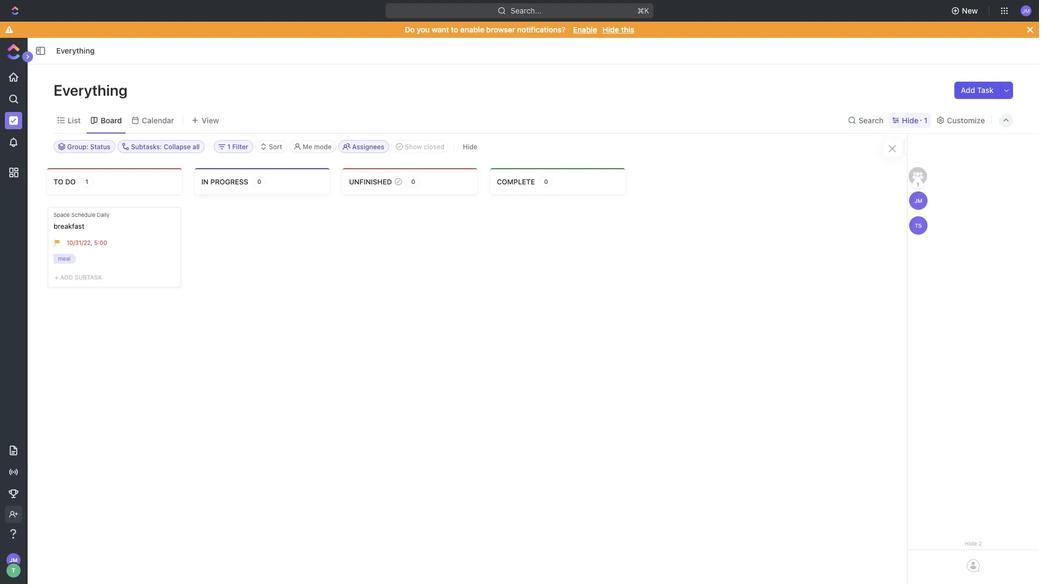 Task type: vqa. For each thing, say whether or not it's contained in the screenshot.
the Board link
yes



Task type: locate. For each thing, give the bounding box(es) containing it.
view
[[202, 116, 219, 125]]

do you want to enable browser notifications? enable hide this
[[405, 25, 634, 34]]

filter
[[232, 143, 248, 150]]

add
[[961, 86, 975, 95], [60, 274, 73, 281]]

me mode button
[[289, 140, 337, 153]]

group:
[[67, 143, 88, 150]]

hide for hide
[[463, 143, 477, 150]]

hide inside button
[[463, 143, 477, 150]]

enable
[[460, 25, 484, 34]]

0 right progress
[[257, 178, 261, 185]]

this
[[621, 25, 634, 34]]

list link
[[65, 113, 81, 128]]

hide
[[603, 25, 619, 34], [902, 116, 919, 125], [463, 143, 477, 150], [965, 541, 977, 547]]

add left task
[[961, 86, 975, 95]]

hide for hide 2
[[965, 541, 977, 547]]

10/31/22
[[67, 239, 91, 246]]

0 horizontal spatial 0
[[257, 178, 261, 185]]

complete
[[497, 178, 535, 186]]

hide right search on the top right of page
[[902, 116, 919, 125]]

1 0 from the left
[[257, 178, 261, 185]]

0
[[257, 178, 261, 185], [411, 178, 415, 185], [544, 178, 548, 185]]

jm
[[1022, 7, 1030, 14], [915, 198, 922, 204], [10, 558, 18, 564]]

5:00
[[94, 239, 107, 246]]

,
[[91, 239, 92, 246]]

to right want
[[451, 25, 458, 34]]

0 vertical spatial add
[[961, 86, 975, 95]]

+
[[55, 274, 58, 281]]

subtasks:
[[131, 143, 162, 150]]

0 down show
[[411, 178, 415, 185]]

subtask
[[75, 274, 102, 281]]

collapse
[[164, 143, 191, 150]]

jm inside 'dropdown button'
[[1022, 7, 1030, 14]]

hide 2
[[965, 541, 982, 547]]

sort
[[269, 143, 282, 150]]

2 horizontal spatial 0
[[544, 178, 548, 185]]

browser
[[486, 25, 515, 34]]

assignees
[[352, 143, 384, 150]]

do
[[405, 25, 415, 34]]

0 vertical spatial to
[[451, 25, 458, 34]]

new
[[962, 6, 978, 15]]

everything
[[56, 46, 95, 55], [54, 81, 131, 99]]

in
[[201, 178, 209, 186]]

t
[[12, 568, 15, 575]]

1 horizontal spatial add
[[961, 86, 975, 95]]

unfinished
[[349, 178, 392, 186]]

1 horizontal spatial 0
[[411, 178, 415, 185]]

me
[[303, 143, 312, 150]]

calendar link
[[140, 113, 174, 128]]

1
[[924, 116, 928, 125], [227, 143, 231, 150], [85, 178, 88, 185], [917, 181, 919, 188]]

1 filter
[[227, 143, 248, 150]]

space schedule daily breakfast
[[54, 212, 110, 230]]

add inside add task 'button'
[[961, 86, 975, 95]]

0 right "complete"
[[544, 178, 548, 185]]

3 0 from the left
[[544, 178, 548, 185]]

0 horizontal spatial to
[[54, 178, 63, 186]]

1 up ts
[[917, 181, 919, 188]]

add right +
[[60, 274, 73, 281]]

enable
[[573, 25, 597, 34]]

1 horizontal spatial to
[[451, 25, 458, 34]]

hide left 2 on the bottom right of page
[[965, 541, 977, 547]]

hide for hide 1
[[902, 116, 919, 125]]

customize button
[[933, 113, 988, 128]]

board link
[[99, 113, 122, 128]]

+ add subtask
[[55, 274, 102, 281]]

add task button
[[955, 82, 1000, 99]]

1 vertical spatial to
[[54, 178, 63, 186]]

meal button
[[54, 254, 78, 266]]

everything link
[[54, 44, 97, 57]]

2 horizontal spatial jm
[[1022, 7, 1030, 14]]

1 vertical spatial jm
[[915, 198, 922, 204]]

view button
[[188, 113, 223, 128]]

breakfast
[[54, 222, 84, 230]]

to
[[451, 25, 458, 34], [54, 178, 63, 186]]

subtasks: collapse all
[[131, 143, 200, 150]]

sort button
[[255, 140, 287, 153]]

2 0 from the left
[[411, 178, 415, 185]]

task
[[977, 86, 994, 95]]

hide right closed at the left top of page
[[463, 143, 477, 150]]

2 vertical spatial jm
[[10, 558, 18, 564]]

schedule
[[71, 212, 95, 218]]

0 vertical spatial jm
[[1022, 7, 1030, 14]]

1 horizontal spatial jm
[[915, 198, 922, 204]]

1 left filter
[[227, 143, 231, 150]]

new button
[[947, 2, 985, 19]]

closed
[[424, 143, 445, 150]]

daily
[[97, 212, 110, 218]]

to left do
[[54, 178, 63, 186]]

1 vertical spatial add
[[60, 274, 73, 281]]

list
[[68, 116, 81, 125]]



Task type: describe. For each thing, give the bounding box(es) containing it.
search button
[[845, 113, 887, 128]]

to do
[[54, 178, 76, 186]]

0 for complete
[[544, 178, 548, 185]]

hide 1
[[902, 116, 928, 125]]

1 vertical spatial everything
[[54, 81, 131, 99]]

⌘k
[[638, 6, 649, 15]]

meal
[[58, 256, 71, 262]]

2
[[979, 541, 982, 547]]

me mode
[[303, 143, 332, 150]]

you
[[417, 25, 430, 34]]

calendar
[[142, 116, 174, 125]]

jm t
[[10, 558, 18, 575]]

in progress
[[201, 178, 248, 186]]

10/31/22 , 5:00
[[67, 239, 107, 246]]

hide button
[[459, 140, 482, 153]]

assignees button
[[339, 140, 389, 153]]

view button
[[188, 108, 223, 133]]

1 left customize button
[[924, 116, 928, 125]]

show closed
[[405, 143, 445, 150]]

show
[[405, 143, 422, 150]]

show closed button
[[391, 140, 449, 153]]

status
[[90, 143, 110, 150]]

1 filter button
[[214, 140, 253, 153]]

1 right do
[[85, 178, 88, 185]]

0 horizontal spatial jm
[[10, 558, 18, 564]]

do
[[65, 178, 76, 186]]

board
[[101, 116, 122, 125]]

0 vertical spatial everything
[[56, 46, 95, 55]]

ts
[[915, 222, 922, 229]]

0 for in progress
[[257, 178, 261, 185]]

search...
[[511, 6, 542, 15]]

all
[[193, 143, 200, 150]]

search
[[859, 116, 884, 125]]

want
[[432, 25, 449, 34]]

hide left this
[[603, 25, 619, 34]]

customize
[[947, 116, 985, 125]]

1 inside dropdown button
[[227, 143, 231, 150]]

space
[[54, 212, 70, 218]]

add task
[[961, 86, 994, 95]]

0 horizontal spatial add
[[60, 274, 73, 281]]

mode
[[314, 143, 332, 150]]

jm button
[[1018, 2, 1035, 19]]

group: status
[[67, 143, 110, 150]]

Search tasks... text field
[[905, 139, 1013, 155]]

progress
[[210, 178, 248, 186]]

notifications?
[[517, 25, 566, 34]]



